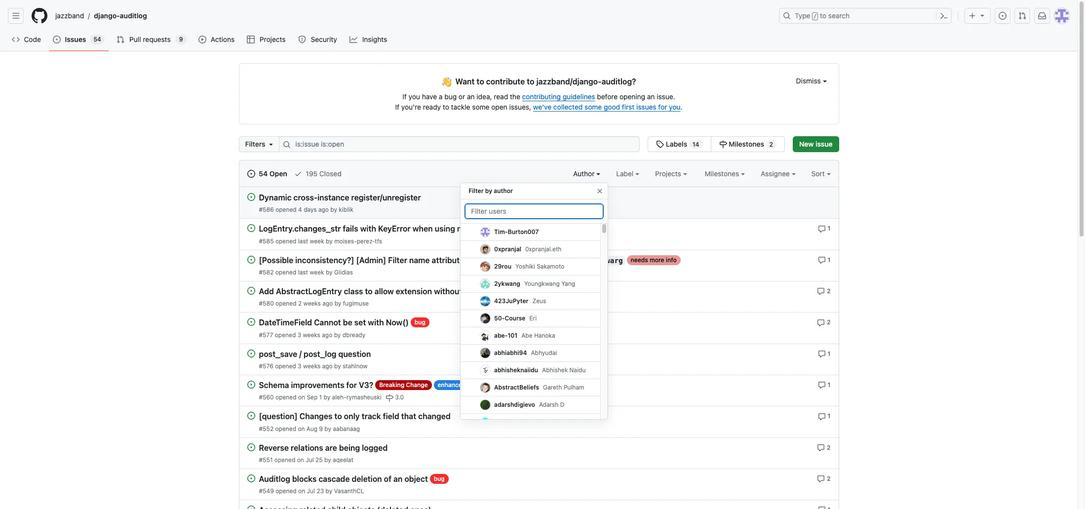 Task type: describe. For each thing, give the bounding box(es) containing it.
by right 23
[[326, 488, 333, 495]]

on inside reverse relations are being logged #551             opened on jul 25 by aqeelat
[[297, 456, 304, 464]]

open issue element for add abstractlogentry class to allow extension without creating additional table
[[247, 286, 255, 295]]

moises-
[[334, 237, 357, 245]]

bug inside if you have a bug or an idea, read the contributing guidelines before opening an issue. if you're ready to tackle some open issues, we've collected some good first issues for you .
[[445, 92, 457, 101]]

schema
[[259, 381, 289, 390]]

play image
[[198, 36, 206, 43]]

now()
[[386, 318, 409, 327]]

👋 want to contribute to jazzband/django-auditlog?
[[442, 75, 637, 88]]

adesor abhinav desor
[[495, 418, 559, 426]]

tackle
[[451, 103, 471, 111]]

hanoka
[[535, 332, 556, 339]]

breaking
[[379, 381, 405, 389]]

vasanthcl
[[334, 488, 364, 495]]

#560             opened on sep 1 by aleh-rymasheuski
[[259, 394, 382, 401]]

label
[[617, 169, 636, 178]]

naidu
[[570, 367, 586, 374]]

adarsh
[[539, 401, 559, 409]]

want
[[456, 77, 475, 86]]

abhisheknaiidu
[[495, 367, 539, 374]]

jazzband / django-auditlog
[[55, 11, 147, 20]]

@tim burton007 image
[[481, 227, 491, 237]]

opened down schema
[[276, 394, 297, 401]]

2 for reverse relations are being logged
[[827, 444, 831, 451]]

3 inside 'post_save / post_log question #576             opened 3 weeks ago by stahlnow'
[[298, 363, 302, 370]]

adarshdigievo
[[495, 401, 536, 409]]

aabanaag
[[333, 425, 360, 432]]

0 horizontal spatial if
[[395, 103, 400, 111]]

opened down auditlog
[[276, 488, 297, 495]]

comment image for post_save / post_log question
[[818, 350, 826, 358]]

author
[[494, 187, 513, 195]]

11 open issue element from the top
[[247, 505, 255, 509]]

burton007
[[508, 228, 539, 236]]

triangle down image
[[979, 11, 987, 19]]

1 vertical spatial filter
[[388, 256, 407, 265]]

ago up cannot
[[323, 300, 333, 307]]

open issue element for logentry.changes_str fails with keyerror when using m2m_fields
[[247, 224, 255, 232]]

2 for add abstractlogentry class to allow extension without creating additional table
[[827, 287, 831, 295]]

dbready
[[343, 331, 366, 339]]

actions
[[211, 35, 235, 43]]

open issue image for schema improvements for v3?
[[247, 381, 255, 389]]

a
[[439, 92, 443, 101]]

milestones for milestones 2
[[729, 140, 765, 148]]

auditlog blocks cascade deletion of an object
[[259, 475, 428, 484]]

collected
[[554, 103, 583, 111]]

comment image for logentry.changes_str fails with keyerror when using m2m_fields
[[818, 225, 826, 233]]

opened inside dynamic cross-instance register/unregister #586             opened 4 days ago by kiblik
[[276, 206, 297, 214]]

due
[[497, 256, 511, 265]]

django-
[[94, 11, 120, 20]]

auditlog?
[[602, 77, 637, 86]]

good
[[604, 103, 620, 111]]

search
[[829, 11, 850, 20]]

issue opened image
[[247, 170, 255, 178]]

dismiss button
[[797, 76, 827, 86]]

rymasheuski
[[347, 394, 382, 401]]

glidias link
[[334, 269, 353, 276]]

/ for type
[[814, 13, 818, 20]]

23
[[317, 488, 324, 495]]

issues,
[[510, 103, 532, 111]]

milestone image
[[386, 394, 394, 402]]

comment image for breaking change
[[818, 381, 826, 389]]

for inside if you have a bug or an idea, read the contributing guidelines before opening an issue. if you're ready to tackle some open issues, we've collected some good first issues for you .
[[659, 103, 667, 111]]

0 vertical spatial with
[[360, 225, 376, 233]]

2 link for datetimefield cannot be set with now()
[[818, 318, 831, 327]]

9 inside the "[question] changes to only track field that changed #552             opened on aug 9 by aabanaag"
[[319, 425, 323, 432]]

reverse
[[259, 443, 289, 452]]

on left "sep"
[[298, 394, 305, 401]]

to right class
[[365, 287, 373, 296]]

#549             opened on jul 23 by vasanthcl
[[259, 488, 364, 495]]

open issue element for datetimefield cannot be set with now()
[[247, 318, 255, 326]]

open issue element for auditlog blocks cascade deletion of an object
[[247, 474, 255, 483]]

pull
[[129, 35, 141, 43]]

code
[[24, 35, 41, 43]]

add
[[259, 287, 274, 296]]

open issue element for [possible inconsistency?] [admin] filter name attribute missing due to empty
[[247, 255, 255, 264]]

projects inside "link"
[[260, 35, 286, 43]]

abe-
[[495, 332, 508, 339]]

54 open link
[[247, 168, 287, 179]]

perez-
[[357, 237, 375, 245]]

we've collected some good first issues for you link
[[533, 103, 681, 111]]

1 for schema improvements for v3?
[[828, 381, 831, 389]]

deletion
[[352, 475, 382, 484]]

423jupyter
[[495, 297, 529, 305]]

datetimefield
[[259, 318, 312, 327]]

triangle down image
[[267, 140, 275, 148]]

moises-perez-tfs link
[[334, 237, 382, 245]]

1 for [question] changes to only track field that changed
[[828, 413, 831, 420]]

by left 'author' on the top of page
[[485, 187, 493, 195]]

to up contributing
[[527, 77, 535, 86]]

class
[[344, 287, 363, 296]]

2ykwang youngkwang yang
[[495, 280, 576, 287]]

2 horizontal spatial an
[[648, 92, 655, 101]]

django-auditlog link
[[90, 8, 151, 24]]

new issue
[[800, 140, 833, 148]]

last for logentry.changes_str fails with keyerror when using m2m_fields
[[298, 237, 308, 245]]

contributing guidelines link
[[522, 92, 596, 101]]

projects link
[[243, 32, 290, 47]]

open issue element for post_save / post_log question
[[247, 349, 255, 357]]

aabanaag link
[[333, 425, 360, 432]]

abstractbeliefs gareth pulham
[[495, 384, 585, 391]]

to right due
[[513, 256, 521, 265]]

2 link for add abstractlogentry class to allow extension without creating additional table
[[818, 286, 831, 296]]

pulham
[[564, 384, 585, 391]]

#549
[[259, 488, 274, 495]]

abstractbeliefs
[[495, 384, 540, 391]]

relations
[[291, 443, 323, 452]]

opened inside the "[question] changes to only track field that changed #552             opened on aug 9 by aabanaag"
[[275, 425, 296, 432]]

0 horizontal spatial you
[[409, 92, 420, 101]]

2 inside milestones 2
[[770, 141, 774, 148]]

jul inside reverse relations are being logged #551             opened on jul 25 by aqeelat
[[306, 456, 314, 464]]

1 for logentry.changes_str fails with keyerror when using m2m_fields
[[828, 225, 831, 232]]

zeus
[[533, 297, 547, 305]]

[question] changes to only track field that changed link
[[259, 412, 451, 421]]

open issue image for reverse relations are being logged
[[247, 443, 255, 451]]

fugimuse link
[[343, 300, 369, 307]]

Search all issues text field
[[279, 136, 640, 152]]

opened down datetimefield
[[275, 331, 296, 339]]

👋
[[442, 75, 452, 88]]

@abe 101 image
[[481, 331, 491, 341]]

tim-burton007 link
[[461, 224, 601, 241]]

0 vertical spatial 3
[[298, 331, 301, 339]]

actions link
[[194, 32, 239, 47]]

post_save
[[259, 350, 297, 359]]

code image
[[12, 36, 20, 43]]

none search field containing filters
[[239, 136, 785, 152]]

guidelines
[[563, 92, 596, 101]]

cannot
[[314, 318, 341, 327]]

open issue image for logentry.changes_str fails with keyerror when using m2m_fields
[[247, 224, 255, 232]]

bug for auditlog blocks cascade deletion of an object
[[434, 475, 445, 483]]

opened down logentry.changes_str
[[276, 237, 297, 245]]

@0xpranjal image
[[481, 245, 491, 254]]

milestones for milestones
[[705, 169, 741, 178]]

schema improvements for v3?
[[259, 381, 374, 390]]

5 1 link from the top
[[818, 412, 831, 421]]

to inside the "[question] changes to only track field that changed #552             opened on aug 9 by aabanaag"
[[335, 412, 342, 421]]

bug link for auditlog blocks cascade deletion of an object
[[430, 474, 449, 484]]

blocks
[[292, 475, 317, 484]]

labels
[[666, 140, 688, 148]]

by down inconsistency?]
[[326, 269, 333, 276]]

read
[[494, 92, 508, 101]]

6 open issue image from the top
[[247, 506, 255, 509]]

bug for datetimefield cannot be set with now()
[[415, 319, 426, 326]]

2 for datetimefield cannot be set with now()
[[827, 319, 831, 326]]

d
[[561, 401, 565, 409]]

info for [possible inconsistency?] [admin] filter name attribute missing due to empty
[[666, 256, 677, 264]]

opened up datetimefield
[[276, 300, 297, 307]]

type / to search
[[795, 11, 850, 20]]

by left aleh-
[[324, 394, 331, 401]]

milestones button
[[705, 168, 745, 179]]

ago down cannot
[[322, 331, 333, 339]]

/ for jazzband
[[88, 12, 90, 20]]

yang
[[562, 280, 576, 287]]

instance
[[318, 193, 350, 202]]

@abstractbeliefs image
[[481, 383, 491, 393]]

needs more info for logentry.changes_str fails with keyerror when using m2m_fields
[[507, 225, 553, 232]]

1 horizontal spatial an
[[467, 92, 475, 101]]

git pull request image
[[1019, 12, 1027, 20]]

improvements
[[291, 381, 345, 390]]

open issue element for dynamic cross-instance register/unregister
[[247, 193, 255, 201]]

more for [possible inconsistency?] [admin] filter name attribute missing due to empty
[[650, 256, 665, 264]]

needs for [possible inconsistency?] [admin] filter name attribute missing due to empty
[[631, 256, 648, 264]]

by inside the "[question] changes to only track field that changed #552             opened on aug 9 by aabanaag"
[[325, 425, 331, 432]]



Task type: locate. For each thing, give the bounding box(es) containing it.
1 horizontal spatial if
[[403, 92, 407, 101]]

ago right 'days'
[[319, 206, 329, 214]]

reverse relations are being logged #551             opened on jul 25 by aqeelat
[[259, 443, 388, 464]]

to left search
[[821, 11, 827, 20]]

1 horizontal spatial enhancement link
[[557, 286, 604, 296]]

projects button
[[656, 168, 687, 179]]

54 for 54
[[94, 36, 101, 43]]

enhancement link
[[557, 286, 604, 296], [434, 380, 481, 390]]

1 some from the left
[[472, 103, 490, 111]]

filter left 'author' on the top of page
[[469, 187, 484, 195]]

last for [possible inconsistency?] [admin] filter name attribute missing due to empty
[[298, 269, 308, 276]]

enhancement left @abstractbeliefs icon
[[438, 381, 477, 389]]

on
[[298, 394, 305, 401], [298, 425, 305, 432], [297, 456, 304, 464], [298, 488, 305, 495]]

sort button
[[812, 168, 831, 179]]

bug right object
[[434, 475, 445, 483]]

3 down post_save / post_log question link
[[298, 363, 302, 370]]

list
[[51, 8, 774, 24]]

4 2 link from the top
[[818, 474, 831, 483]]

ago inside dynamic cross-instance register/unregister #586             opened 4 days ago by kiblik
[[319, 206, 329, 214]]

#577             opened 3 weeks ago by dbready
[[259, 331, 366, 339]]

3 1 link from the top
[[818, 349, 831, 358]]

0 vertical spatial milestones
[[729, 140, 765, 148]]

gareth
[[543, 384, 562, 391]]

open issue element for [question] changes to only track field that changed
[[247, 412, 255, 420]]

1 horizontal spatial info
[[666, 256, 677, 264]]

with right set
[[368, 318, 384, 327]]

by inside reverse relations are being logged #551             opened on jul 25 by aqeelat
[[325, 456, 331, 464]]

be
[[343, 318, 353, 327]]

1 vertical spatial more
[[650, 256, 665, 264]]

opened left 4
[[276, 206, 297, 214]]

issue opened image for git pull request image
[[53, 36, 61, 43]]

0 vertical spatial projects
[[260, 35, 286, 43]]

1 vertical spatial info
[[666, 256, 677, 264]]

5 open issue element from the top
[[247, 318, 255, 326]]

1 horizontal spatial needs
[[631, 256, 648, 264]]

1 open issue element from the top
[[247, 193, 255, 201]]

an up issues on the top
[[648, 92, 655, 101]]

change
[[406, 381, 428, 389]]

by
[[485, 187, 493, 195], [331, 206, 337, 214], [326, 237, 333, 245], [326, 269, 333, 276], [335, 300, 342, 307], [334, 331, 341, 339], [334, 363, 341, 370], [324, 394, 331, 401], [325, 425, 331, 432], [325, 456, 331, 464], [326, 488, 333, 495]]

comment image inside the 2 link
[[818, 319, 826, 327]]

issue opened image left issues
[[53, 36, 61, 43]]

on left "aug"
[[298, 425, 305, 432]]

opened down the [possible
[[276, 269, 297, 276]]

1 horizontal spatial 9
[[319, 425, 323, 432]]

4 open issue image from the top
[[247, 350, 255, 357]]

54 inside "link"
[[259, 169, 268, 178]]

3 open issue image from the top
[[247, 318, 255, 326]]

0 horizontal spatial 54
[[94, 36, 101, 43]]

Filter users text field
[[465, 204, 604, 219]]

weeks for cannot
[[303, 331, 321, 339]]

milestones inside milestones popup button
[[705, 169, 741, 178]]

open issue image
[[247, 193, 255, 201], [247, 224, 255, 232], [247, 318, 255, 326], [247, 350, 255, 357], [247, 381, 255, 389]]

ago inside 'post_save / post_log question #576             opened 3 weeks ago by stahlnow'
[[322, 363, 333, 370]]

insights
[[362, 35, 387, 43]]

1 week from the top
[[310, 237, 324, 245]]

week down inconsistency?]
[[310, 269, 324, 276]]

plus image
[[969, 12, 977, 20]]

open issue image for dynamic cross-instance register/unregister
[[247, 193, 255, 201]]

needs more info link
[[503, 224, 557, 234], [627, 255, 681, 265]]

table
[[536, 287, 555, 296]]

1 vertical spatial if
[[395, 103, 400, 111]]

2 open issue element from the top
[[247, 224, 255, 232]]

dynamic
[[259, 193, 292, 202]]

0 horizontal spatial /
[[88, 12, 90, 20]]

1 vertical spatial for
[[347, 381, 357, 390]]

0 vertical spatial needs more info link
[[503, 224, 557, 234]]

dynamic cross-instance register/unregister link
[[259, 193, 421, 202]]

issue opened image left git pull request icon
[[999, 12, 1007, 20]]

2 horizontal spatial /
[[814, 13, 818, 20]]

2 1 link from the top
[[818, 255, 831, 264]]

0 vertical spatial filter
[[469, 187, 484, 195]]

1 horizontal spatial /
[[299, 350, 302, 359]]

you down issue.
[[669, 103, 681, 111]]

1 horizontal spatial for
[[659, 103, 667, 111]]

comment image for auditlog blocks cascade deletion of an object
[[818, 475, 826, 483]]

open issue element
[[247, 193, 255, 201], [247, 224, 255, 232], [247, 255, 255, 264], [247, 286, 255, 295], [247, 318, 255, 326], [247, 349, 255, 357], [247, 380, 255, 389], [247, 412, 255, 420], [247, 443, 255, 451], [247, 474, 255, 483], [247, 505, 255, 509]]

opened down "[question]"
[[275, 425, 296, 432]]

for up aleh-rymasheuski link
[[347, 381, 357, 390]]

to right ready
[[443, 103, 449, 111]]

open
[[270, 169, 287, 178]]

insights link
[[346, 32, 392, 47]]

projects right table icon at the top
[[260, 35, 286, 43]]

you up you're
[[409, 92, 420, 101]]

0 vertical spatial if
[[403, 92, 407, 101]]

stahlnow link
[[343, 363, 368, 370]]

1 vertical spatial needs more info link
[[627, 255, 681, 265]]

2 last from the top
[[298, 269, 308, 276]]

/
[[88, 12, 90, 20], [814, 13, 818, 20], [299, 350, 302, 359]]

0 vertical spatial jul
[[306, 456, 314, 464]]

by down datetimefield cannot be set with now()
[[334, 331, 341, 339]]

jul left 23
[[307, 488, 315, 495]]

days
[[304, 206, 317, 214]]

open issue image for [possible inconsistency?] [admin] filter name attribute missing due to empty
[[247, 256, 255, 264]]

weeks down post_save / post_log question link
[[303, 363, 321, 370]]

open issue image for datetimefield cannot be set with now()
[[247, 318, 255, 326]]

milestones 2
[[727, 140, 774, 148]]

milestone image
[[720, 140, 727, 148]]

0 vertical spatial week
[[310, 237, 324, 245]]

search image
[[283, 141, 291, 149]]

aqeelat
[[333, 456, 354, 464]]

1 vertical spatial bug link
[[430, 474, 449, 484]]

1 open issue image from the top
[[247, 256, 255, 264]]

weeks up post_save / post_log question link
[[303, 331, 321, 339]]

extension
[[396, 287, 432, 296]]

open issue image for add abstractlogentry class to allow extension without creating additional table
[[247, 287, 255, 295]]

command palette image
[[941, 12, 948, 20]]

1 vertical spatial milestones
[[705, 169, 741, 178]]

projects down the labels at the top right of the page
[[656, 169, 683, 178]]

shield image
[[298, 36, 306, 43]]

1 horizontal spatial some
[[585, 103, 602, 111]]

2 link for auditlog blocks cascade deletion of an object
[[818, 474, 831, 483]]

info
[[542, 225, 553, 232], [666, 256, 677, 264]]

by left the stahlnow
[[334, 363, 341, 370]]

bug link for datetimefield cannot be set with now()
[[411, 318, 430, 328]]

author
[[574, 169, 597, 178]]

1 vertical spatial jul
[[307, 488, 315, 495]]

bug link
[[411, 318, 430, 328], [430, 474, 449, 484]]

None search field
[[239, 136, 785, 152]]

1 link
[[818, 224, 831, 233], [818, 255, 831, 264], [818, 349, 831, 358], [818, 380, 831, 389], [818, 412, 831, 421]]

projects inside popup button
[[656, 169, 683, 178]]

@adarshdigievo image
[[481, 400, 491, 410]]

comment image
[[818, 225, 826, 233], [818, 288, 826, 296], [818, 350, 826, 358], [818, 413, 826, 421], [818, 444, 826, 452], [818, 475, 826, 483]]

/ right type
[[814, 13, 818, 20]]

code link
[[8, 32, 45, 47]]

milestones right milestone icon
[[729, 140, 765, 148]]

menu containing filter by author
[[460, 179, 609, 509]]

4 1 link from the top
[[818, 380, 831, 389]]

@abhiabhi94 image
[[481, 348, 491, 358]]

0 horizontal spatial needs
[[507, 225, 525, 232]]

m2m_fields
[[457, 225, 501, 233]]

week for logentry.changes_str fails with keyerror when using m2m_fields
[[310, 237, 324, 245]]

/ left django-
[[88, 12, 90, 20]]

@2ykwang image
[[481, 279, 491, 289]]

with up perez-
[[360, 225, 376, 233]]

open issue image
[[247, 256, 255, 264], [247, 287, 255, 295], [247, 412, 255, 420], [247, 443, 255, 451], [247, 475, 255, 483], [247, 506, 255, 509]]

bug link right object
[[430, 474, 449, 484]]

1 vertical spatial needs
[[631, 256, 648, 264]]

menu
[[460, 179, 609, 509]]

by left the fugimuse
[[335, 300, 342, 307]]

0 horizontal spatial enhancement link
[[434, 380, 481, 390]]

list containing jazzband
[[51, 8, 774, 24]]

assignee
[[761, 169, 792, 178]]

inconsistency?]
[[296, 256, 354, 265]]

notifications image
[[1039, 12, 1047, 20]]

1 link for needs more info
[[818, 224, 831, 233]]

1 vertical spatial enhancement link
[[434, 380, 481, 390]]

[question] changes to only track field that changed #552             opened on aug 9 by aabanaag
[[259, 412, 451, 432]]

week up inconsistency?]
[[310, 237, 324, 245]]

50-course eri
[[495, 315, 537, 322]]

needs more info for [possible inconsistency?] [admin] filter name attribute missing due to empty
[[631, 256, 677, 264]]

assignee button
[[761, 168, 796, 179]]

5 open issue image from the top
[[247, 381, 255, 389]]

9 open issue element from the top
[[247, 443, 255, 451]]

1 horizontal spatial issue opened image
[[999, 12, 1007, 20]]

creating
[[464, 287, 495, 296]]

to left only
[[335, 412, 342, 421]]

0 vertical spatial you
[[409, 92, 420, 101]]

1 1 link from the top
[[818, 224, 831, 233]]

bug right now() at the bottom
[[415, 319, 426, 326]]

7 open issue element from the top
[[247, 380, 255, 389]]

open issue image for auditlog blocks cascade deletion of an object
[[247, 475, 255, 483]]

v3?
[[359, 381, 374, 390]]

abhiabhi94
[[495, 349, 527, 357]]

comment image for reverse relations are being logged
[[818, 444, 826, 452]]

comment image for add abstractlogentry class to allow extension without creating additional table
[[818, 288, 826, 296]]

0 vertical spatial 54
[[94, 36, 101, 43]]

filters
[[245, 140, 265, 148]]

0 horizontal spatial bug link
[[411, 318, 430, 328]]

0 horizontal spatial info
[[542, 225, 553, 232]]

1 horizontal spatial you
[[669, 103, 681, 111]]

0 vertical spatial needs
[[507, 225, 525, 232]]

1 2 link from the top
[[818, 286, 831, 296]]

1 horizontal spatial projects
[[656, 169, 683, 178]]

1 vertical spatial needs more info
[[631, 256, 677, 264]]

table image
[[247, 36, 255, 43]]

/ inside 'post_save / post_log question #576             opened 3 weeks ago by stahlnow'
[[299, 350, 302, 359]]

week for [possible inconsistency?] [admin] filter name attribute missing due to empty
[[310, 269, 324, 276]]

54 right issues
[[94, 36, 101, 43]]

for down issue.
[[659, 103, 667, 111]]

1 horizontal spatial enhancement
[[561, 287, 600, 295]]

/ inside type / to search
[[814, 13, 818, 20]]

0 horizontal spatial more
[[526, 225, 541, 232]]

comment image for logentry.changes_str fails with keyerror when using m2m_fields
[[818, 256, 826, 264]]

0 vertical spatial issue opened image
[[999, 12, 1007, 20]]

by right "aug"
[[325, 425, 331, 432]]

1 horizontal spatial 54
[[259, 169, 268, 178]]

3 open issue image from the top
[[247, 412, 255, 420]]

cross-
[[294, 193, 318, 202]]

195 closed link
[[294, 168, 342, 179]]

4 open issue image from the top
[[247, 443, 255, 451]]

@50 course image
[[481, 314, 491, 324]]

0 horizontal spatial 9
[[179, 36, 183, 43]]

1 vertical spatial 54
[[259, 169, 268, 178]]

1 vertical spatial issue opened image
[[53, 36, 61, 43]]

0 horizontal spatial issue opened image
[[53, 36, 61, 43]]

9 right "aug"
[[319, 425, 323, 432]]

bug link right now() at the bottom
[[411, 318, 430, 328]]

last
[[298, 237, 308, 245], [298, 269, 308, 276]]

1 link for logentry.changes_str fails with keyerror when using m2m_fields
[[818, 255, 831, 264]]

1 horizontal spatial bug link
[[430, 474, 449, 484]]

0 vertical spatial for
[[659, 103, 667, 111]]

first
[[622, 103, 635, 111]]

/ for post_save
[[299, 350, 302, 359]]

0 vertical spatial 9
[[179, 36, 183, 43]]

0 horizontal spatial an
[[394, 475, 403, 484]]

/ inside jazzband / django-auditlog
[[88, 12, 90, 20]]

1 horizontal spatial needs more info
[[631, 256, 677, 264]]

post_log
[[304, 350, 337, 359]]

issue opened image
[[999, 12, 1007, 20], [53, 36, 61, 43]]

dismiss
[[797, 77, 823, 85]]

1 vertical spatial enhancement
[[438, 381, 477, 389]]

abhiabhi94 abhyudai
[[495, 349, 557, 357]]

1 vertical spatial bug
[[415, 319, 426, 326]]

54 for 54 open
[[259, 169, 268, 178]]

3 2 link from the top
[[818, 443, 831, 452]]

on inside the "[question] changes to only track field that changed #552             opened on aug 9 by aabanaag"
[[298, 425, 305, 432]]

1 vertical spatial last
[[298, 269, 308, 276]]

an right or
[[467, 92, 475, 101]]

open
[[492, 103, 508, 111]]

0 horizontal spatial projects
[[260, 35, 286, 43]]

some down idea,
[[472, 103, 490, 111]]

10 open issue element from the top
[[247, 474, 255, 483]]

opened inside reverse relations are being logged #551             opened on jul 25 by aqeelat
[[275, 456, 296, 464]]

of
[[384, 475, 392, 484]]

0 horizontal spatial filter
[[388, 256, 407, 265]]

track
[[362, 412, 381, 421]]

more for logentry.changes_str fails with keyerror when using m2m_fields
[[526, 225, 541, 232]]

requests
[[143, 35, 171, 43]]

1 horizontal spatial filter
[[469, 187, 484, 195]]

abhishek
[[543, 367, 568, 374]]

question
[[339, 350, 371, 359]]

195
[[306, 169, 318, 178]]

issue element
[[648, 136, 785, 152]]

1 last from the top
[[298, 237, 308, 245]]

3 open issue element from the top
[[247, 255, 255, 264]]

1 horizontal spatial more
[[650, 256, 665, 264]]

info for logentry.changes_str fails with keyerror when using m2m_fields
[[542, 225, 553, 232]]

some down before
[[585, 103, 602, 111]]

opened down reverse
[[275, 456, 296, 464]]

being
[[339, 443, 360, 452]]

Issues search field
[[279, 136, 640, 152]]

opened inside 'post_save / post_log question #576             opened 3 weeks ago by stahlnow'
[[275, 363, 296, 370]]

0 vertical spatial info
[[542, 225, 553, 232]]

enhancement link down spec.lookup_kwarg
[[557, 286, 604, 296]]

1 vertical spatial projects
[[656, 169, 683, 178]]

homepage image
[[32, 8, 47, 24]]

1 vertical spatial week
[[310, 269, 324, 276]]

3.0 link
[[386, 393, 404, 402]]

0 vertical spatial bug
[[445, 92, 457, 101]]

#552
[[259, 425, 274, 432]]

101
[[508, 332, 518, 339]]

by inside dynamic cross-instance register/unregister #586             opened 4 days ago by kiblik
[[331, 206, 337, 214]]

more
[[526, 225, 541, 232], [650, 256, 665, 264]]

54
[[94, 36, 101, 43], [259, 169, 268, 178]]

needs more info link for [possible inconsistency?] [admin] filter name attribute missing due to empty
[[627, 255, 681, 265]]

0 vertical spatial enhancement link
[[557, 286, 604, 296]]

to inside if you have a bug or an idea, read the contributing guidelines before opening an issue. if you're ready to tackle some open issues, we've collected some good first issues for you .
[[443, 103, 449, 111]]

open issue element for reverse relations are being logged
[[247, 443, 255, 451]]

check image
[[294, 170, 302, 178]]

0 vertical spatial last
[[298, 237, 308, 245]]

#580
[[259, 300, 274, 307]]

1 horizontal spatial needs more info link
[[627, 255, 681, 265]]

1 vertical spatial 9
[[319, 425, 323, 432]]

on down "relations"
[[297, 456, 304, 464]]

by inside 'post_save / post_log question #576             opened 3 weeks ago by stahlnow'
[[334, 363, 341, 370]]

by left moises- at left
[[326, 237, 333, 245]]

0 horizontal spatial enhancement
[[438, 381, 477, 389]]

5 open issue image from the top
[[247, 475, 255, 483]]

/ left post_log
[[299, 350, 302, 359]]

0 vertical spatial more
[[526, 225, 541, 232]]

adesor
[[495, 418, 515, 426]]

comment image
[[818, 256, 826, 264], [818, 319, 826, 327], [818, 381, 826, 389], [818, 507, 826, 509]]

@29rou image
[[481, 262, 491, 272]]

1 vertical spatial with
[[368, 318, 384, 327]]

comment image for bug
[[818, 319, 826, 327]]

jul left 25 on the left bottom
[[306, 456, 314, 464]]

0 vertical spatial weeks
[[304, 300, 321, 307]]

0 vertical spatial bug link
[[411, 318, 430, 328]]

2 vertical spatial bug
[[434, 475, 445, 483]]

git pull request image
[[117, 36, 124, 43]]

yoshiki
[[516, 263, 535, 270]]

milestones down milestone icon
[[705, 169, 741, 178]]

2 for auditlog blocks cascade deletion of an object
[[827, 475, 831, 483]]

issue opened image for git pull request icon
[[999, 12, 1007, 20]]

1 vertical spatial you
[[669, 103, 681, 111]]

opened down post_save
[[275, 363, 296, 370]]

2 2 link from the top
[[818, 318, 831, 327]]

#577
[[259, 331, 273, 339]]

filter left name
[[388, 256, 407, 265]]

if you have a bug or an idea, read the contributing guidelines before opening an issue. if you're ready to tackle some open issues, we've collected some good first issues for you .
[[395, 92, 683, 111]]

1 vertical spatial weeks
[[303, 331, 321, 339]]

6 open issue element from the top
[[247, 349, 255, 357]]

0 horizontal spatial some
[[472, 103, 490, 111]]

54 right issue opened icon
[[259, 169, 268, 178]]

weeks inside 'post_save / post_log question #576             opened 3 weeks ago by stahlnow'
[[303, 363, 321, 370]]

[possible
[[259, 256, 294, 265]]

auditlog blocks cascade deletion of an object link
[[259, 475, 428, 484]]

needs more info link for logentry.changes_str fails with keyerror when using m2m_fields
[[503, 224, 557, 234]]

ago down post_log
[[322, 363, 333, 370]]

auditlog
[[259, 475, 290, 484]]

needs more info
[[507, 225, 553, 232], [631, 256, 677, 264]]

desor
[[543, 418, 559, 426]]

8 open issue element from the top
[[247, 412, 255, 420]]

an right of
[[394, 475, 403, 484]]

are
[[325, 443, 337, 452]]

opened
[[276, 206, 297, 214], [276, 237, 297, 245], [276, 269, 297, 276], [276, 300, 297, 307], [275, 331, 296, 339], [275, 363, 296, 370], [276, 394, 297, 401], [275, 425, 296, 432], [275, 456, 296, 464], [276, 488, 297, 495]]

enhancement link down @abhisheknaiidu image
[[434, 380, 481, 390]]

open issue image for [question] changes to only track field that changed
[[247, 412, 255, 420]]

1 link for breaking change
[[818, 380, 831, 389]]

open issue image for post_save / post_log question
[[247, 350, 255, 357]]

to right want
[[477, 77, 484, 86]]

weeks for abstractlogentry
[[304, 300, 321, 307]]

2 open issue image from the top
[[247, 224, 255, 232]]

changed
[[418, 412, 451, 421]]

by right 25 on the left bottom
[[325, 456, 331, 464]]

if
[[403, 92, 407, 101], [395, 103, 400, 111]]

weeks down abstractlogentry
[[304, 300, 321, 307]]

bug right a
[[445, 92, 457, 101]]

logged
[[362, 443, 388, 452]]

labels 14
[[664, 140, 700, 148]]

9 left 'play' icon
[[179, 36, 183, 43]]

open issue element for schema improvements for v3?
[[247, 380, 255, 389]]

tag image
[[657, 140, 664, 148]]

milestones inside issue element
[[729, 140, 765, 148]]

@423jupyter image
[[481, 296, 491, 306]]

0 vertical spatial enhancement
[[561, 287, 600, 295]]

graph image
[[350, 36, 358, 43]]

@abhisheknaiidu image
[[481, 366, 491, 375]]

2 some from the left
[[585, 103, 602, 111]]

0 horizontal spatial needs more info
[[507, 225, 553, 232]]

1 open issue image from the top
[[247, 193, 255, 201]]

comment image for [question] changes to only track field that changed
[[818, 413, 826, 421]]

needs
[[507, 225, 525, 232], [631, 256, 648, 264]]

3 down datetimefield
[[298, 331, 301, 339]]

1 for post_save / post_log question
[[828, 350, 831, 357]]

before
[[597, 92, 618, 101]]

29rou yoshiki sakamoto
[[495, 263, 565, 270]]

using
[[435, 225, 455, 233]]

tfs
[[375, 237, 382, 245]]

0 horizontal spatial for
[[347, 381, 357, 390]]

needs for logentry.changes_str fails with keyerror when using m2m_fields
[[507, 225, 525, 232]]

0 vertical spatial needs more info
[[507, 225, 553, 232]]

2 vertical spatial weeks
[[303, 363, 321, 370]]

2 open issue image from the top
[[247, 287, 255, 295]]

last down logentry.changes_str
[[298, 237, 308, 245]]

0 horizontal spatial needs more info link
[[503, 224, 557, 234]]

2 week from the top
[[310, 269, 324, 276]]

0xpranjal
[[495, 246, 522, 253]]

1 vertical spatial 3
[[298, 363, 302, 370]]

by down instance
[[331, 206, 337, 214]]

4 open issue element from the top
[[247, 286, 255, 295]]

new issue link
[[793, 136, 840, 152]]

0xpranjal.eth
[[526, 246, 562, 253]]

breaking change
[[379, 381, 428, 389]]

if up you're
[[403, 92, 407, 101]]

on down blocks
[[298, 488, 305, 495]]

last up abstractlogentry
[[298, 269, 308, 276]]

enhancement down spec.lookup_kwarg
[[561, 287, 600, 295]]

close menu image
[[596, 187, 604, 195]]

cascade
[[319, 475, 350, 484]]

25
[[316, 456, 323, 464]]

if left you're
[[395, 103, 400, 111]]



Task type: vqa. For each thing, say whether or not it's contained in the screenshot.
@0xpranjal "image"
yes



